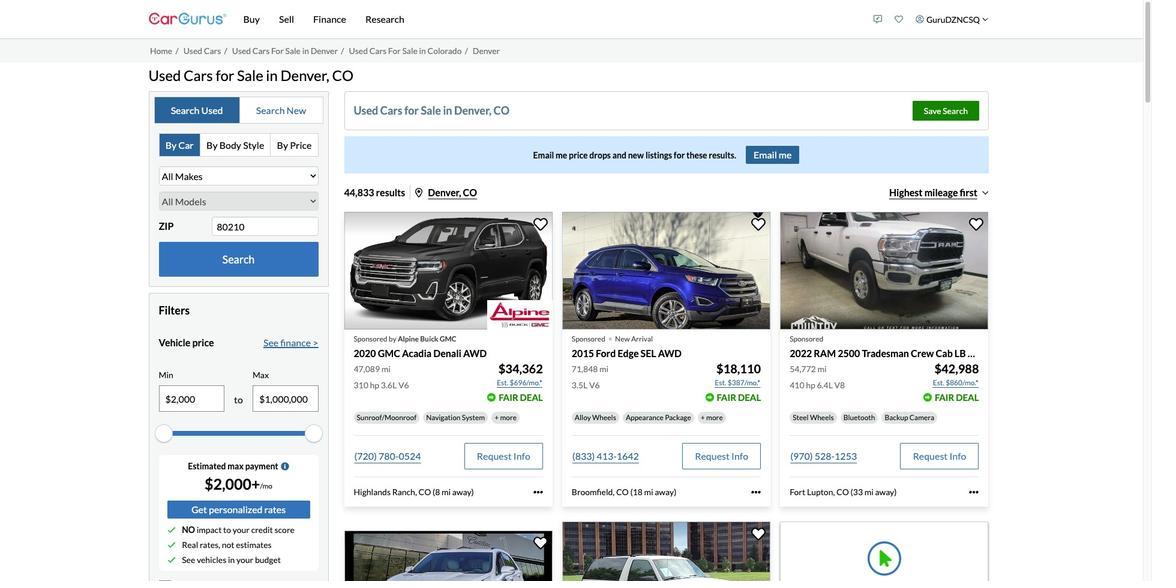 Task type: describe. For each thing, give the bounding box(es) containing it.
2022
[[790, 347, 812, 359]]

0524
[[399, 450, 421, 462]]

search inside button
[[943, 106, 968, 116]]

3 info from the left
[[950, 450, 967, 462]]

3 / from the left
[[341, 45, 344, 56]]

$18,110 est. $387/mo.*
[[715, 361, 761, 387]]

used inside tab
[[201, 104, 223, 116]]

ranch,
[[392, 487, 417, 497]]

by car tab
[[159, 134, 200, 156]]

$860/mo.*
[[946, 378, 979, 387]]

4wd
[[968, 347, 991, 359]]

0 vertical spatial denver,
[[281, 66, 330, 84]]

est. inside $42,988 est. $860/mo.*
[[933, 378, 945, 387]]

3 request info from the left
[[913, 450, 967, 462]]

2 for from the left
[[388, 45, 401, 56]]

by body style tab
[[200, 134, 271, 156]]

sponsored · new arrival 2015 ford edge sel awd
[[572, 326, 682, 359]]

(970) 528-1253 button
[[790, 443, 858, 469]]

1 horizontal spatial for
[[405, 104, 419, 117]]

appearance
[[626, 413, 664, 422]]

ellipsis h image
[[970, 487, 980, 497]]

sponsored for 2022
[[790, 334, 824, 343]]

v8
[[835, 380, 845, 390]]

request info for alpine buick gmc
[[477, 450, 531, 462]]

tab list containing search used
[[154, 97, 323, 124]]

(970)
[[791, 450, 813, 462]]

min
[[159, 370, 173, 380]]

$42,988 est. $860/mo.*
[[933, 361, 980, 387]]

add a car review image
[[874, 15, 883, 23]]

deal for ·
[[738, 392, 761, 403]]

sell button
[[270, 0, 304, 38]]

3 request info button from the left
[[901, 443, 980, 469]]

denver, co
[[428, 187, 477, 198]]

0 vertical spatial used cars for sale in denver, co
[[149, 66, 354, 84]]

est. for alpine buick gmc
[[497, 378, 509, 387]]

email for email me
[[754, 149, 777, 160]]

by
[[389, 334, 397, 343]]

buy button
[[234, 0, 270, 38]]

chevron down image
[[983, 16, 989, 22]]

1 check image from the top
[[167, 526, 176, 534]]

(720)
[[355, 450, 377, 462]]

1 vertical spatial price
[[192, 337, 214, 348]]

real rates, not estimates
[[182, 540, 272, 550]]

white 1993 chevrolet blazer sport 2-door 4wd suv / crossover four-wheel drive 4-speed automatic image
[[562, 522, 771, 581]]

rates
[[265, 504, 286, 515]]

(833) 413-1642 button
[[572, 443, 640, 469]]

lupton,
[[807, 487, 835, 497]]

mi right (18
[[645, 487, 654, 497]]

edge
[[618, 347, 639, 359]]

request info button for alpine buick gmc
[[465, 443, 543, 469]]

buick
[[420, 334, 439, 343]]

0 horizontal spatial for
[[216, 66, 234, 84]]

sponsored for ·
[[572, 334, 606, 343]]

54,772 mi 410 hp 6.4l v8
[[790, 364, 845, 390]]

3 request from the left
[[913, 450, 948, 462]]

appearance package
[[626, 413, 692, 422]]

me for email me
[[779, 149, 792, 160]]

broomfield,
[[572, 487, 615, 497]]

get
[[191, 504, 207, 515]]

1 denver from the left
[[311, 45, 338, 56]]

4 / from the left
[[465, 45, 468, 56]]

see finance > link
[[264, 336, 319, 350]]

bluetooth
[[844, 413, 876, 422]]

check image for real rates, not estimates
[[167, 541, 176, 549]]

email me button
[[746, 146, 800, 164]]

Min text field
[[159, 386, 224, 411]]

1642
[[617, 450, 639, 462]]

est. $696/mo.* button
[[497, 377, 543, 389]]

(18
[[631, 487, 643, 497]]

request for alpine buick gmc
[[477, 450, 512, 462]]

310
[[354, 380, 369, 390]]

fort lupton, co (33 mi away)
[[790, 487, 897, 497]]

saved cars image
[[895, 15, 904, 23]]

cargurus logo homepage link link
[[149, 2, 227, 36]]

528-
[[815, 450, 835, 462]]

sponsored by alpine buick gmc 2020 gmc acadia denali awd
[[354, 334, 487, 359]]

·
[[608, 326, 613, 348]]

2015
[[572, 347, 594, 359]]

(970) 528-1253
[[791, 450, 857, 462]]

2 away) from the left
[[655, 487, 677, 497]]

info circle image
[[281, 462, 289, 471]]

used cars for sale in denver link
[[232, 45, 338, 56]]

1 / from the left
[[176, 45, 179, 56]]

fair for alpine buick gmc
[[499, 392, 519, 403]]

estimates
[[236, 540, 272, 550]]

search new
[[256, 104, 306, 116]]

finance button
[[304, 0, 356, 38]]

47,089
[[354, 364, 380, 374]]

vehicle price
[[159, 337, 214, 348]]

cab
[[936, 347, 953, 359]]

est. $387/mo.* button
[[715, 377, 761, 389]]

see for see finance >
[[264, 337, 279, 348]]

search for search
[[223, 253, 255, 266]]

map marker alt image
[[416, 188, 423, 198]]

request for ·
[[695, 450, 730, 462]]

see for see vehicles in your budget
[[182, 555, 195, 565]]

3 fair from the left
[[935, 392, 955, 403]]

rates,
[[200, 540, 220, 550]]

arrival
[[632, 334, 653, 343]]

credit
[[251, 525, 273, 535]]

price
[[290, 139, 312, 151]]

sell
[[279, 13, 294, 25]]

awd inside sponsored · new arrival 2015 ford edge sel awd
[[658, 347, 682, 359]]

results.
[[709, 150, 737, 160]]

user icon image
[[916, 15, 925, 23]]

car
[[178, 139, 194, 151]]

by price tab
[[271, 134, 318, 156]]

filters
[[159, 304, 190, 317]]

no impact to your credit score
[[182, 525, 295, 535]]

0 vertical spatial to
[[234, 394, 243, 405]]

search new tab
[[240, 97, 323, 123]]

acadia
[[402, 347, 432, 359]]

deal for alpine buick gmc
[[520, 392, 543, 403]]

3.6l
[[381, 380, 397, 390]]

$18,110
[[717, 361, 761, 376]]

backup camera
[[885, 413, 935, 422]]

71,848 mi 3.5l v6
[[572, 364, 609, 390]]

research button
[[356, 0, 414, 38]]

buy
[[243, 13, 260, 25]]

1 vertical spatial denver,
[[455, 104, 492, 117]]

$34,362 est. $696/mo.*
[[497, 361, 543, 387]]

v6 inside 71,848 mi 3.5l v6
[[590, 380, 600, 390]]

alloy
[[575, 413, 591, 422]]

ellipsis h image for alpine buick gmc
[[534, 487, 543, 497]]

highlands
[[354, 487, 391, 497]]

2 / from the left
[[224, 45, 227, 56]]

mi inside 54,772 mi 410 hp 6.4l v8
[[818, 364, 827, 374]]

6.4l
[[817, 380, 833, 390]]

$34,362
[[499, 361, 543, 376]]

crew
[[911, 347, 934, 359]]

$387/mo.*
[[728, 378, 761, 387]]

ZIP telephone field
[[212, 217, 319, 236]]

steel wheels
[[793, 413, 834, 422]]

request info for ·
[[695, 450, 749, 462]]

2 denver from the left
[[473, 45, 500, 56]]

+ for ·
[[701, 413, 705, 422]]



Task type: locate. For each thing, give the bounding box(es) containing it.
email me
[[754, 149, 792, 160]]

1 fair deal from the left
[[499, 392, 543, 403]]

highlands ranch, co (8 mi away)
[[354, 487, 474, 497]]

1 more from the left
[[500, 413, 517, 422]]

est. inside $34,362 est. $696/mo.*
[[497, 378, 509, 387]]

1 + from the left
[[495, 413, 499, 422]]

1 horizontal spatial denver
[[473, 45, 500, 56]]

/ right the home
[[176, 45, 179, 56]]

search used
[[171, 104, 223, 116]]

3 check image from the top
[[167, 556, 176, 564]]

wheels right steel
[[811, 413, 834, 422]]

hp inside 47,089 mi 310 hp 3.6l v6
[[370, 380, 379, 390]]

more
[[500, 413, 517, 422], [707, 413, 723, 422]]

0 vertical spatial your
[[233, 525, 250, 535]]

sponsored up 2020
[[354, 334, 388, 343]]

1 request info from the left
[[477, 450, 531, 462]]

mi right (8
[[442, 487, 451, 497]]

2 horizontal spatial sponsored
[[790, 334, 824, 343]]

1 fair from the left
[[499, 392, 519, 403]]

new inside search new tab
[[287, 104, 306, 116]]

2 request info from the left
[[695, 450, 749, 462]]

1 away) from the left
[[453, 487, 474, 497]]

for
[[271, 45, 284, 56], [388, 45, 401, 56]]

white 2022 ram 2500 tradesman crew cab lb 4wd pickup truck four-wheel drive 8-speed automatic image
[[781, 212, 989, 329]]

more right system
[[500, 413, 517, 422]]

2 request from the left
[[695, 450, 730, 462]]

fair deal for ·
[[717, 392, 761, 403]]

fair deal down est. $387/mo.* button
[[717, 392, 761, 403]]

search used tab
[[155, 97, 240, 123]]

more right package
[[707, 413, 723, 422]]

3 deal from the left
[[957, 392, 980, 403]]

2 v6 from the left
[[590, 380, 600, 390]]

est. $860/mo.* button
[[933, 377, 980, 389]]

blue 2015 ford edge sel awd suv / crossover all-wheel drive 6-speed automatic image
[[562, 212, 771, 329]]

awd
[[464, 347, 487, 359], [658, 347, 682, 359]]

info for alpine buick gmc
[[514, 450, 531, 462]]

+ for alpine buick gmc
[[495, 413, 499, 422]]

1 vertical spatial check image
[[167, 541, 176, 549]]

price left drops
[[569, 150, 588, 160]]

search right save
[[943, 106, 968, 116]]

see
[[264, 337, 279, 348], [182, 555, 195, 565]]

3.5l
[[572, 380, 588, 390]]

/ down the finance 'popup button'
[[341, 45, 344, 56]]

fair deal down est. $696/mo.* button
[[499, 392, 543, 403]]

1 horizontal spatial to
[[234, 394, 243, 405]]

sponsored up 2015
[[572, 334, 606, 343]]

0 horizontal spatial request
[[477, 450, 512, 462]]

alloy wheels
[[575, 413, 617, 422]]

v6 right 3.6l
[[399, 380, 409, 390]]

by inside by price 'tab'
[[277, 139, 288, 151]]

47,089 mi 310 hp 3.6l v6
[[354, 364, 409, 390]]

deal down $387/mo.* at the right of the page
[[738, 392, 761, 403]]

menu bar
[[227, 0, 868, 38]]

search up the car
[[171, 104, 200, 116]]

3 fair deal from the left
[[935, 392, 980, 403]]

2 vertical spatial denver,
[[428, 187, 461, 198]]

1 request from the left
[[477, 450, 512, 462]]

deal down $696/mo.*
[[520, 392, 543, 403]]

ellipsis h image left broomfield,
[[534, 487, 543, 497]]

1 horizontal spatial email
[[754, 149, 777, 160]]

away) right (18
[[655, 487, 677, 497]]

1 horizontal spatial request info button
[[683, 443, 761, 469]]

finance
[[313, 13, 346, 25]]

1 wheels from the left
[[593, 413, 617, 422]]

2 horizontal spatial for
[[674, 150, 685, 160]]

wheels for 2022
[[811, 413, 834, 422]]

by left price
[[277, 139, 288, 151]]

zip
[[159, 221, 174, 232]]

away) right "(33"
[[876, 487, 897, 497]]

1 horizontal spatial awd
[[658, 347, 682, 359]]

Max text field
[[253, 386, 318, 411]]

1 horizontal spatial see
[[264, 337, 279, 348]]

estimated max payment
[[188, 461, 278, 471]]

2 horizontal spatial request info
[[913, 450, 967, 462]]

by for by body style
[[207, 139, 218, 151]]

mi inside 47,089 mi 310 hp 3.6l v6
[[382, 364, 391, 374]]

0 vertical spatial tab list
[[154, 97, 323, 124]]

home
[[150, 45, 172, 56]]

gurudzncsq menu item
[[910, 2, 995, 36]]

gmc down 'by'
[[378, 347, 400, 359]]

2 by from the left
[[207, 139, 218, 151]]

denver
[[311, 45, 338, 56], [473, 45, 500, 56]]

1 sponsored from the left
[[354, 334, 388, 343]]

request info button down the "camera"
[[901, 443, 980, 469]]

$2,000+ /mo
[[205, 475, 273, 493]]

(720) 780-0524 button
[[354, 443, 422, 469]]

search up the style
[[256, 104, 285, 116]]

$696/mo.*
[[510, 378, 543, 387]]

/mo
[[260, 482, 273, 491]]

2 horizontal spatial fair
[[935, 392, 955, 403]]

body
[[220, 139, 241, 151]]

price right the vehicle
[[192, 337, 214, 348]]

0 horizontal spatial sponsored
[[354, 334, 388, 343]]

wheels for ·
[[593, 413, 617, 422]]

denver down the finance 'popup button'
[[311, 45, 338, 56]]

denver right colorado
[[473, 45, 500, 56]]

44,833
[[344, 187, 374, 198]]

1 hp from the left
[[370, 380, 379, 390]]

2 request info button from the left
[[683, 443, 761, 469]]

2 horizontal spatial request info button
[[901, 443, 980, 469]]

fair down est. $696/mo.* button
[[499, 392, 519, 403]]

new right ·
[[615, 334, 630, 343]]

me inside button
[[779, 149, 792, 160]]

0 horizontal spatial hp
[[370, 380, 379, 390]]

not
[[222, 540, 234, 550]]

your for budget
[[237, 555, 253, 565]]

email me price drops and new listings for these results.
[[534, 150, 737, 160]]

max
[[253, 370, 269, 380]]

1 horizontal spatial for
[[388, 45, 401, 56]]

sponsored inside sponsored by alpine buick gmc 2020 gmc acadia denali awd
[[354, 334, 388, 343]]

new
[[628, 150, 644, 160]]

0 horizontal spatial email
[[534, 150, 554, 160]]

0 horizontal spatial new
[[287, 104, 306, 116]]

1 vertical spatial gmc
[[378, 347, 400, 359]]

2 deal from the left
[[738, 392, 761, 403]]

1 v6 from the left
[[399, 380, 409, 390]]

gurudzncsq menu
[[868, 2, 995, 36]]

away) right (8
[[453, 487, 474, 497]]

1 by from the left
[[165, 139, 177, 151]]

hp inside 54,772 mi 410 hp 6.4l v8
[[806, 380, 816, 390]]

mi up 3.6l
[[382, 364, 391, 374]]

0 horizontal spatial est.
[[497, 378, 509, 387]]

drops
[[590, 150, 611, 160]]

0 horizontal spatial fair deal
[[499, 392, 543, 403]]

1 horizontal spatial deal
[[738, 392, 761, 403]]

est. inside "$18,110 est. $387/mo.*"
[[715, 378, 727, 387]]

alpine buick gmc image
[[488, 300, 553, 329]]

+ more right system
[[495, 413, 517, 422]]

0 horizontal spatial +
[[495, 413, 499, 422]]

for down "research" dropdown button
[[388, 45, 401, 56]]

0 horizontal spatial request info
[[477, 450, 531, 462]]

crystal white tricoat 2023 cadillac xt4 sport awd suv / crossover four-wheel drive 9-speed automatic image
[[344, 531, 553, 581]]

gurudzncsq button
[[910, 2, 995, 36]]

save search
[[925, 106, 968, 116]]

1 est. from the left
[[497, 378, 509, 387]]

1 horizontal spatial away)
[[655, 487, 677, 497]]

1 horizontal spatial wheels
[[811, 413, 834, 422]]

by inside by car tab
[[165, 139, 177, 151]]

est. down $42,988 at right bottom
[[933, 378, 945, 387]]

denver, co button
[[416, 187, 477, 198]]

fair for ·
[[717, 392, 737, 403]]

(33
[[851, 487, 863, 497]]

0 vertical spatial for
[[216, 66, 234, 84]]

2 horizontal spatial by
[[277, 139, 288, 151]]

check image
[[167, 526, 176, 534], [167, 541, 176, 549], [167, 556, 176, 564]]

v6 right '3.5l'
[[590, 380, 600, 390]]

+ more right package
[[701, 413, 723, 422]]

get personalized rates button
[[167, 501, 310, 519]]

request info button for ·
[[683, 443, 761, 469]]

wheels right the 'alloy'
[[593, 413, 617, 422]]

0 horizontal spatial fair
[[499, 392, 519, 403]]

1 horizontal spatial price
[[569, 150, 588, 160]]

home link
[[150, 45, 172, 56]]

1 vertical spatial see
[[182, 555, 195, 565]]

to left max text box on the bottom left of the page
[[234, 394, 243, 405]]

2 est. from the left
[[715, 378, 727, 387]]

gmc up denali at the bottom left of page
[[440, 334, 457, 343]]

0 vertical spatial see
[[264, 337, 279, 348]]

save search button
[[913, 101, 980, 121]]

tab list
[[154, 97, 323, 124], [159, 134, 319, 157]]

/ right colorado
[[465, 45, 468, 56]]

410
[[790, 380, 805, 390]]

ellipsis h image for ·
[[752, 487, 761, 497]]

email right results. in the right of the page
[[754, 149, 777, 160]]

v6
[[399, 380, 409, 390], [590, 380, 600, 390]]

1 horizontal spatial est.
[[715, 378, 727, 387]]

1 awd from the left
[[464, 347, 487, 359]]

0 horizontal spatial gmc
[[378, 347, 400, 359]]

sponsored 2022 ram 2500 tradesman crew cab lb 4wd
[[790, 334, 991, 359]]

away) for $34,362
[[453, 487, 474, 497]]

to up 'real rates, not estimates'
[[223, 525, 231, 535]]

hp for $34,362
[[370, 380, 379, 390]]

by car
[[165, 139, 194, 151]]

hp right 310
[[370, 380, 379, 390]]

tradesman
[[862, 347, 910, 359]]

1 vertical spatial to
[[223, 525, 231, 535]]

by for by car
[[165, 139, 177, 151]]

awd inside sponsored by alpine buick gmc 2020 gmc acadia denali awd
[[464, 347, 487, 359]]

1 request info button from the left
[[465, 443, 543, 469]]

for
[[216, 66, 234, 84], [405, 104, 419, 117], [674, 150, 685, 160]]

2 awd from the left
[[658, 347, 682, 359]]

fair deal down est. $860/mo.* button
[[935, 392, 980, 403]]

ellipsis h image
[[534, 487, 543, 497], [752, 487, 761, 497]]

$42,988
[[935, 361, 980, 376]]

fair deal for alpine buick gmc
[[499, 392, 543, 403]]

3 est. from the left
[[933, 378, 945, 387]]

1 horizontal spatial by
[[207, 139, 218, 151]]

by inside by body style tab
[[207, 139, 218, 151]]

mi
[[382, 364, 391, 374], [600, 364, 609, 374], [818, 364, 827, 374], [442, 487, 451, 497], [645, 487, 654, 497], [865, 487, 874, 497]]

2 + more from the left
[[701, 413, 723, 422]]

wheels
[[593, 413, 617, 422], [811, 413, 834, 422]]

0 horizontal spatial for
[[271, 45, 284, 56]]

ellipsis h image left the fort
[[752, 487, 761, 497]]

1 horizontal spatial me
[[779, 149, 792, 160]]

by left the car
[[165, 139, 177, 151]]

2 ellipsis h image from the left
[[752, 487, 761, 497]]

fair down est. $387/mo.* button
[[717, 392, 737, 403]]

me for email me price drops and new listings for these results.
[[556, 150, 568, 160]]

info for ·
[[732, 450, 749, 462]]

1 horizontal spatial request
[[695, 450, 730, 462]]

results
[[376, 187, 405, 198]]

est.
[[497, 378, 509, 387], [715, 378, 727, 387], [933, 378, 945, 387]]

2 horizontal spatial est.
[[933, 378, 945, 387]]

0 horizontal spatial awd
[[464, 347, 487, 359]]

mi right "(33"
[[865, 487, 874, 497]]

1 horizontal spatial info
[[732, 450, 749, 462]]

menu bar containing buy
[[227, 0, 868, 38]]

email left drops
[[534, 150, 554, 160]]

your
[[233, 525, 250, 535], [237, 555, 253, 565]]

style
[[243, 139, 264, 151]]

2 fair from the left
[[717, 392, 737, 403]]

estimated
[[188, 461, 226, 471]]

1 horizontal spatial request info
[[695, 450, 749, 462]]

gurudzncsq
[[927, 14, 980, 24]]

sponsored
[[354, 334, 388, 343], [572, 334, 606, 343], [790, 334, 824, 343]]

2 horizontal spatial info
[[950, 450, 967, 462]]

for down sell popup button
[[271, 45, 284, 56]]

0 horizontal spatial v6
[[399, 380, 409, 390]]

sponsored for by
[[354, 334, 388, 343]]

check image left vehicles
[[167, 556, 176, 564]]

2 horizontal spatial fair deal
[[935, 392, 980, 403]]

1 info from the left
[[514, 450, 531, 462]]

0 horizontal spatial + more
[[495, 413, 517, 422]]

tab list containing by car
[[159, 134, 319, 157]]

413-
[[597, 450, 617, 462]]

steel
[[793, 413, 809, 422]]

2 horizontal spatial request
[[913, 450, 948, 462]]

3 sponsored from the left
[[790, 334, 824, 343]]

1 horizontal spatial hp
[[806, 380, 816, 390]]

2 vertical spatial check image
[[167, 556, 176, 564]]

est. down $18,110
[[715, 378, 727, 387]]

see finance >
[[264, 337, 319, 348]]

2 horizontal spatial away)
[[876, 487, 897, 497]]

denali
[[434, 347, 462, 359]]

$2,000+
[[205, 475, 260, 493]]

/ right used cars link
[[224, 45, 227, 56]]

search
[[171, 104, 200, 116], [256, 104, 285, 116], [943, 106, 968, 116], [223, 253, 255, 266]]

(8
[[433, 487, 440, 497]]

1 horizontal spatial ellipsis h image
[[752, 487, 761, 497]]

+
[[495, 413, 499, 422], [701, 413, 705, 422]]

0 horizontal spatial denver
[[311, 45, 338, 56]]

sponsored inside sponsored · new arrival 2015 ford edge sel awd
[[572, 334, 606, 343]]

request info button down package
[[683, 443, 761, 469]]

1 vertical spatial for
[[405, 104, 419, 117]]

check image for see vehicles in your budget
[[167, 556, 176, 564]]

0 horizontal spatial deal
[[520, 392, 543, 403]]

1 horizontal spatial +
[[701, 413, 705, 422]]

new inside sponsored · new arrival 2015 ford edge sel awd
[[615, 334, 630, 343]]

impact
[[197, 525, 222, 535]]

email
[[754, 149, 777, 160], [534, 150, 554, 160]]

system
[[462, 413, 485, 422]]

email for email me price drops and new listings for these results.
[[534, 150, 554, 160]]

2 more from the left
[[707, 413, 723, 422]]

0 horizontal spatial info
[[514, 450, 531, 462]]

0 horizontal spatial wheels
[[593, 413, 617, 422]]

2 wheels from the left
[[811, 413, 834, 422]]

search for search new
[[256, 104, 285, 116]]

your up estimates
[[233, 525, 250, 535]]

save
[[925, 106, 942, 116]]

1 + more from the left
[[495, 413, 517, 422]]

0 horizontal spatial more
[[500, 413, 517, 422]]

navigation
[[426, 413, 461, 422]]

2 vertical spatial for
[[674, 150, 685, 160]]

0 horizontal spatial ellipsis h image
[[534, 487, 543, 497]]

0 vertical spatial new
[[287, 104, 306, 116]]

1 horizontal spatial sponsored
[[572, 334, 606, 343]]

see left finance
[[264, 337, 279, 348]]

0 horizontal spatial me
[[556, 150, 568, 160]]

0 horizontal spatial see
[[182, 555, 195, 565]]

more for ·
[[707, 413, 723, 422]]

fair down est. $860/mo.* button
[[935, 392, 955, 403]]

search down zip phone field
[[223, 253, 255, 266]]

2 horizontal spatial deal
[[957, 392, 980, 403]]

0 horizontal spatial price
[[192, 337, 214, 348]]

0 horizontal spatial away)
[[453, 487, 474, 497]]

0 horizontal spatial by
[[165, 139, 177, 151]]

1 horizontal spatial new
[[615, 334, 630, 343]]

ebony twilight metallic 2020 gmc acadia denali awd suv / crossover four-wheel drive automatic image
[[344, 212, 553, 329]]

hp right 410
[[806, 380, 816, 390]]

+ more for ·
[[701, 413, 723, 422]]

est. for ·
[[715, 378, 727, 387]]

by left the body in the top of the page
[[207, 139, 218, 151]]

awd right denali at the bottom left of page
[[464, 347, 487, 359]]

1 horizontal spatial more
[[707, 413, 723, 422]]

1253
[[835, 450, 857, 462]]

check image left the no
[[167, 526, 176, 534]]

mi down the ram
[[818, 364, 827, 374]]

1 for from the left
[[271, 45, 284, 56]]

mi inside 71,848 mi 3.5l v6
[[600, 364, 609, 374]]

2 fair deal from the left
[[717, 392, 761, 403]]

new up by price
[[287, 104, 306, 116]]

0 vertical spatial check image
[[167, 526, 176, 534]]

awd right sel
[[658, 347, 682, 359]]

0 horizontal spatial to
[[223, 525, 231, 535]]

1 deal from the left
[[520, 392, 543, 403]]

1 vertical spatial used cars for sale in denver, co
[[354, 104, 510, 117]]

your for credit
[[233, 525, 250, 535]]

sponsored up 2022
[[790, 334, 824, 343]]

1 horizontal spatial v6
[[590, 380, 600, 390]]

1 horizontal spatial fair deal
[[717, 392, 761, 403]]

request info button down system
[[465, 443, 543, 469]]

>
[[313, 337, 319, 348]]

1 vertical spatial your
[[237, 555, 253, 565]]

0 vertical spatial gmc
[[440, 334, 457, 343]]

1 horizontal spatial + more
[[701, 413, 723, 422]]

1 horizontal spatial fair
[[717, 392, 737, 403]]

est. down $34,362
[[497, 378, 509, 387]]

2 + from the left
[[701, 413, 705, 422]]

sponsored inside 'sponsored 2022 ram 2500 tradesman crew cab lb 4wd'
[[790, 334, 824, 343]]

your down estimates
[[237, 555, 253, 565]]

home / used cars / used cars for sale in denver / used cars for sale in colorado / denver
[[150, 45, 500, 56]]

budget
[[255, 555, 281, 565]]

2 hp from the left
[[806, 380, 816, 390]]

+ more for alpine buick gmc
[[495, 413, 517, 422]]

search for search used
[[171, 104, 200, 116]]

1 vertical spatial tab list
[[159, 134, 319, 157]]

2 sponsored from the left
[[572, 334, 606, 343]]

colorado
[[428, 45, 462, 56]]

away)
[[453, 487, 474, 497], [655, 487, 677, 497], [876, 487, 897, 497]]

more for alpine buick gmc
[[500, 413, 517, 422]]

by for by price
[[277, 139, 288, 151]]

sale
[[285, 45, 301, 56], [402, 45, 418, 56], [237, 66, 263, 84], [421, 104, 441, 117]]

1 vertical spatial new
[[615, 334, 630, 343]]

deal down $860/mo.*
[[957, 392, 980, 403]]

hp for $42,988
[[806, 380, 816, 390]]

2020
[[354, 347, 376, 359]]

see vehicles in your budget
[[182, 555, 281, 565]]

0 horizontal spatial request info button
[[465, 443, 543, 469]]

cargurus logo homepage link image
[[149, 2, 227, 36]]

search inside button
[[223, 253, 255, 266]]

0 vertical spatial price
[[569, 150, 588, 160]]

1 horizontal spatial gmc
[[440, 334, 457, 343]]

listings
[[646, 150, 673, 160]]

(833)
[[573, 450, 595, 462]]

3 by from the left
[[277, 139, 288, 151]]

ford
[[596, 347, 616, 359]]

ram
[[814, 347, 836, 359]]

see down "real"
[[182, 555, 195, 565]]

check image left "real"
[[167, 541, 176, 549]]

1 ellipsis h image from the left
[[534, 487, 543, 497]]

2 check image from the top
[[167, 541, 176, 549]]

v6 inside 47,089 mi 310 hp 3.6l v6
[[399, 380, 409, 390]]

away) for $42,988
[[876, 487, 897, 497]]

mi down "ford"
[[600, 364, 609, 374]]

3 away) from the left
[[876, 487, 897, 497]]

+ right package
[[701, 413, 705, 422]]

email inside button
[[754, 149, 777, 160]]

+ right system
[[495, 413, 499, 422]]

2 info from the left
[[732, 450, 749, 462]]



Task type: vqa. For each thing, say whether or not it's contained in the screenshot.
Tab List containing By Car
yes



